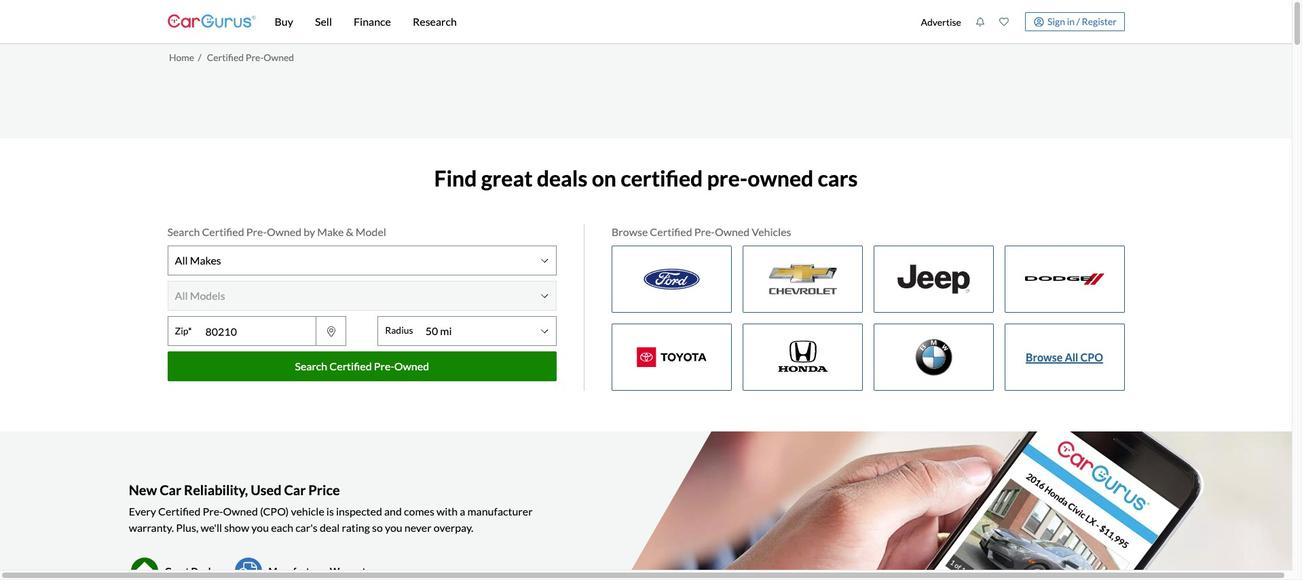 Task type: describe. For each thing, give the bounding box(es) containing it.
used
[[251, 482, 282, 499]]

never
[[405, 522, 432, 535]]

advertise link
[[914, 3, 969, 41]]

find
[[434, 165, 477, 191]]

owned inside new car reliability, used car price every certified pre-owned (cpo) vehicle is inspected and comes with a manufacturer warranty. plus, we'll show you each car's deal rating so you never overpay.
[[223, 506, 258, 518]]

is
[[327, 506, 334, 518]]

vehicle
[[291, 506, 325, 518]]

finance
[[354, 15, 391, 28]]

manufacturer
[[269, 566, 328, 578]]

owned
[[748, 165, 814, 191]]

each
[[271, 522, 294, 535]]

1 car from the left
[[160, 482, 182, 499]]

cpo
[[1081, 351, 1104, 364]]

owned for browse certified pre-owned vehicles
[[715, 225, 750, 238]]

every
[[129, 506, 156, 518]]

a
[[460, 506, 466, 518]]

search certified pre-owned button
[[167, 352, 557, 382]]

search certified pre-owned
[[295, 360, 429, 373]]

manufacturer warranty image
[[233, 559, 264, 581]]

plus,
[[176, 522, 199, 535]]

radius
[[385, 325, 413, 337]]

menu bar containing buy
[[256, 0, 914, 43]]

deals
[[537, 165, 588, 191]]

2 car from the left
[[284, 482, 306, 499]]

saved cars image
[[1000, 17, 1009, 26]]

sell
[[315, 15, 332, 28]]

jeep image
[[875, 247, 994, 312]]

pre- for search certified pre-owned
[[374, 360, 395, 373]]

all
[[1065, 351, 1079, 364]]

find great deals on certified pre-owned cars
[[434, 165, 858, 191]]

(cpo)
[[260, 506, 289, 518]]

pre- inside new car reliability, used car price every certified pre-owned (cpo) vehicle is inspected and comes with a manufacturer warranty. plus, we'll show you each car's deal rating so you never overpay.
[[203, 506, 223, 518]]

we'll
[[201, 522, 222, 535]]

research button
[[402, 0, 468, 43]]

certified inside new car reliability, used car price every certified pre-owned (cpo) vehicle is inspected and comes with a manufacturer warranty. plus, we'll show you each car's deal rating so you never overpay.
[[158, 506, 201, 518]]

register
[[1083, 15, 1117, 27]]

deal
[[320, 522, 340, 535]]

owned for search certified pre-owned by make & model
[[267, 225, 302, 238]]

bmw image
[[875, 325, 994, 391]]

new car reliability, used car price every certified pre-owned (cpo) vehicle is inspected and comes with a manufacturer warranty. plus, we'll show you each car's deal rating so you never overpay.
[[129, 482, 533, 535]]

browse certified pre-owned vehicles
[[612, 225, 792, 238]]

/ inside menu item
[[1077, 15, 1081, 27]]

sell button
[[304, 0, 343, 43]]

rating
[[342, 522, 370, 535]]

finance button
[[343, 0, 402, 43]]

&
[[346, 225, 354, 238]]

great
[[481, 165, 533, 191]]

map marker alt image
[[325, 327, 338, 338]]

Zip* field
[[199, 318, 316, 346]]

great deal image
[[129, 559, 160, 581]]

model
[[356, 225, 386, 238]]

owned for search certified pre-owned
[[395, 360, 429, 373]]

car's
[[296, 522, 318, 535]]

research
[[413, 15, 457, 28]]

great
[[165, 566, 189, 578]]

toyota image
[[613, 325, 732, 391]]

pre- down cargurus logo homepage link 'link'
[[246, 51, 264, 63]]

warranty.
[[129, 522, 174, 535]]

browse all cpo
[[1026, 351, 1104, 364]]

comes
[[404, 506, 435, 518]]

dodge image
[[1006, 247, 1125, 312]]

with
[[437, 506, 458, 518]]



Task type: vqa. For each thing, say whether or not it's contained in the screenshot.
rightmost Chevrolet
no



Task type: locate. For each thing, give the bounding box(es) containing it.
0 vertical spatial browse
[[612, 225, 648, 238]]

owned inside "search certified pre-owned" button
[[395, 360, 429, 373]]

you
[[252, 522, 269, 535], [385, 522, 403, 535]]

0 horizontal spatial car
[[160, 482, 182, 499]]

owned up show
[[223, 506, 258, 518]]

owned down radius
[[395, 360, 429, 373]]

user icon image
[[1034, 17, 1045, 27]]

cargurus logo homepage link image
[[167, 2, 256, 41]]

and
[[384, 506, 402, 518]]

zip*
[[175, 326, 192, 337]]

sign in / register menu item
[[1017, 12, 1125, 31]]

open notifications image
[[976, 17, 986, 26]]

0 vertical spatial search
[[167, 225, 200, 238]]

certified inside button
[[330, 360, 372, 373]]

certified for search certified pre-owned by make & model
[[202, 225, 244, 238]]

search inside button
[[295, 360, 328, 373]]

vehicles
[[752, 225, 792, 238]]

browse for browse certified pre-owned vehicles
[[612, 225, 648, 238]]

certified for browse certified pre-owned vehicles
[[650, 225, 693, 238]]

browse for browse all cpo
[[1026, 351, 1063, 364]]

browse all cpo link
[[1026, 350, 1104, 366]]

reliability,
[[184, 482, 248, 499]]

certified
[[207, 51, 244, 63], [202, 225, 244, 238], [650, 225, 693, 238], [330, 360, 372, 373], [158, 506, 201, 518]]

/
[[1077, 15, 1081, 27], [198, 51, 202, 63]]

pre-
[[707, 165, 748, 191]]

browse
[[612, 225, 648, 238], [1026, 351, 1063, 364]]

/ right home link
[[198, 51, 202, 63]]

owned down buy popup button
[[264, 51, 294, 63]]

1 horizontal spatial /
[[1077, 15, 1081, 27]]

by
[[304, 225, 315, 238]]

home / certified pre-owned
[[169, 51, 294, 63]]

buy button
[[264, 0, 304, 43]]

car
[[160, 482, 182, 499], [284, 482, 306, 499]]

you right so
[[385, 522, 403, 535]]

advertise
[[921, 16, 962, 28]]

1 you from the left
[[252, 522, 269, 535]]

pre- down radius
[[374, 360, 395, 373]]

0 horizontal spatial you
[[252, 522, 269, 535]]

menu containing sign in / register
[[914, 3, 1125, 41]]

certified for search certified pre-owned
[[330, 360, 372, 373]]

pre- up ford image
[[695, 225, 715, 238]]

/ right in
[[1077, 15, 1081, 27]]

search
[[167, 225, 200, 238], [295, 360, 328, 373]]

home link
[[169, 51, 194, 63]]

1 vertical spatial /
[[198, 51, 202, 63]]

overpay.
[[434, 522, 474, 535]]

0 horizontal spatial browse
[[612, 225, 648, 238]]

owned left by on the left
[[267, 225, 302, 238]]

0 horizontal spatial search
[[167, 225, 200, 238]]

pre- left by on the left
[[246, 225, 267, 238]]

pre- inside button
[[374, 360, 395, 373]]

certified
[[621, 165, 703, 191]]

owned
[[264, 51, 294, 63], [267, 225, 302, 238], [715, 225, 750, 238], [395, 360, 429, 373], [223, 506, 258, 518]]

buy
[[275, 15, 293, 28]]

pre-
[[246, 51, 264, 63], [246, 225, 267, 238], [695, 225, 715, 238], [374, 360, 395, 373], [203, 506, 223, 518]]

cars
[[818, 165, 858, 191]]

you down (cpo)
[[252, 522, 269, 535]]

deal
[[191, 566, 211, 578]]

pre- for search certified pre-owned by make & model
[[246, 225, 267, 238]]

car up vehicle
[[284, 482, 306, 499]]

1 horizontal spatial browse
[[1026, 351, 1063, 364]]

in
[[1068, 15, 1075, 27]]

warranty
[[330, 566, 371, 578]]

search for search certified pre-owned by make & model
[[167, 225, 200, 238]]

price
[[309, 482, 340, 499]]

pre- for browse certified pre-owned vehicles
[[695, 225, 715, 238]]

2 you from the left
[[385, 522, 403, 535]]

browse down find great deals on certified pre-owned cars
[[612, 225, 648, 238]]

honda image
[[744, 325, 863, 391]]

0 horizontal spatial /
[[198, 51, 202, 63]]

1 vertical spatial search
[[295, 360, 328, 373]]

make
[[317, 225, 344, 238]]

1 horizontal spatial car
[[284, 482, 306, 499]]

owned left vehicles
[[715, 225, 750, 238]]

search certified pre-owned by make & model
[[167, 225, 386, 238]]

cargurus logo homepage link link
[[167, 2, 256, 41]]

1 horizontal spatial you
[[385, 522, 403, 535]]

1 vertical spatial browse
[[1026, 351, 1063, 364]]

menu bar
[[256, 0, 914, 43]]

menu
[[914, 3, 1125, 41]]

browse left all
[[1026, 351, 1063, 364]]

1 horizontal spatial search
[[295, 360, 328, 373]]

0 vertical spatial /
[[1077, 15, 1081, 27]]

so
[[372, 522, 383, 535]]

ford image
[[613, 247, 732, 312]]

sign
[[1048, 15, 1066, 27]]

sign in / register link
[[1026, 12, 1125, 31]]

manufacturer
[[468, 506, 533, 518]]

sign in / register
[[1048, 15, 1117, 27]]

show
[[224, 522, 249, 535]]

new
[[129, 482, 157, 499]]

great deal
[[165, 566, 211, 578]]

search for search certified pre-owned
[[295, 360, 328, 373]]

chevrolet image
[[744, 247, 863, 312]]

car right new
[[160, 482, 182, 499]]

on
[[592, 165, 617, 191]]

pre- up we'll
[[203, 506, 223, 518]]

manufacturer warranty
[[269, 566, 371, 578]]

home
[[169, 51, 194, 63]]

inspected
[[336, 506, 382, 518]]



